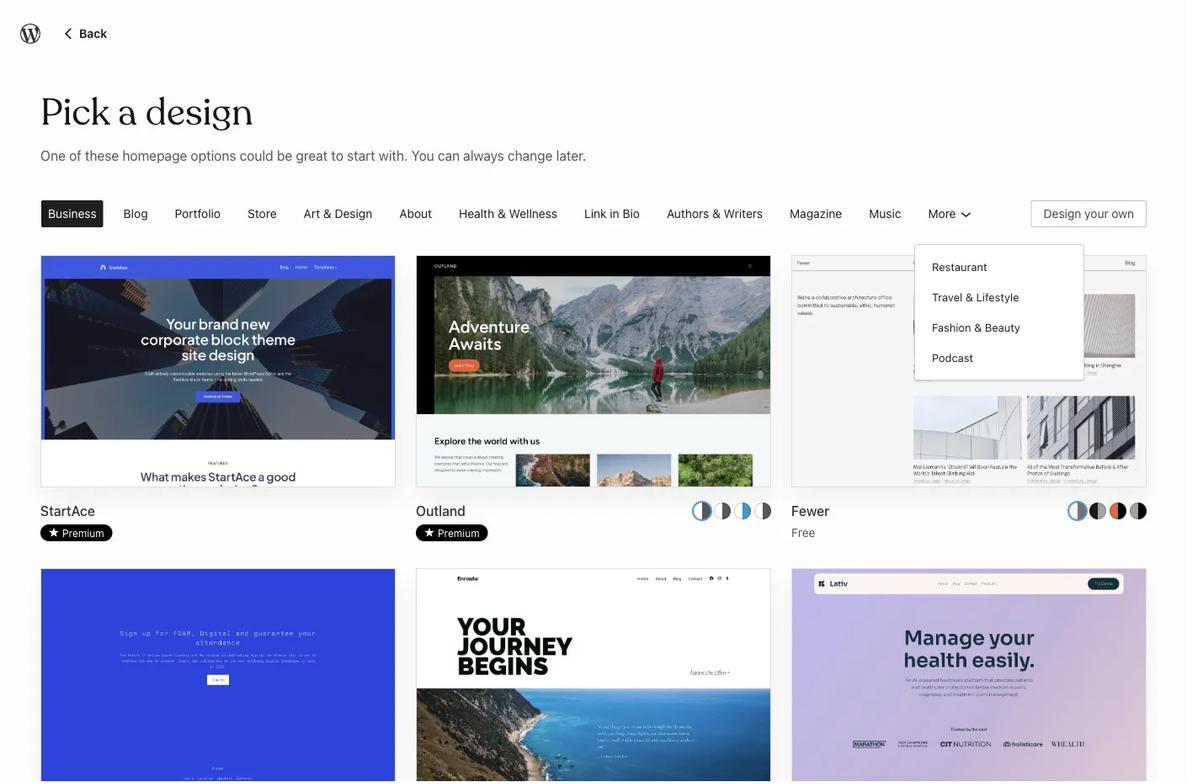 Task type: vqa. For each thing, say whether or not it's contained in the screenshot.
'&' for Beauty
yes



Task type: locate. For each thing, give the bounding box(es) containing it.
these
[[85, 148, 119, 164]]

fewer
[[792, 503, 830, 519]]

travel & lifestyle
[[933, 291, 1020, 303]]

homepage
[[122, 148, 187, 164]]

1 design from the left
[[335, 207, 373, 221]]

& right travel on the top of page
[[966, 291, 974, 303]]

with.
[[379, 148, 408, 164]]

1 horizontal spatial design
[[1044, 207, 1082, 221]]

0 horizontal spatial premium
[[62, 527, 104, 539]]

free
[[792, 526, 816, 540]]

outland
[[416, 503, 466, 519]]

restaurant button
[[922, 252, 1077, 282]]

one of these homepage options could be great to start with. you can always change later.
[[40, 148, 587, 164]]

link in bio
[[585, 207, 640, 221]]

& left writers
[[713, 207, 721, 221]]

restaurant
[[933, 261, 988, 273]]

premium down outland
[[438, 527, 480, 539]]

design right art
[[335, 207, 373, 221]]

premium
[[62, 527, 104, 539], [438, 527, 480, 539]]

1 premium from the left
[[62, 527, 104, 539]]

fashion & beauty button
[[922, 313, 1077, 343]]

fashion
[[933, 321, 972, 334]]

foam image
[[41, 570, 395, 783]]

& left beauty
[[975, 321, 983, 334]]

design
[[335, 207, 373, 221], [1044, 207, 1082, 221]]

& right art
[[323, 207, 332, 221]]

2 design from the left
[[1044, 207, 1082, 221]]

change later.
[[508, 148, 587, 164]]

your
[[1085, 207, 1109, 221]]

design inside button
[[1044, 207, 1082, 221]]

bio
[[623, 207, 640, 221]]

1 premium button from the left
[[40, 525, 113, 542]]

health & wellness button
[[446, 194, 571, 234]]

premium button down outland
[[416, 525, 488, 542]]

design left your
[[1044, 207, 1082, 221]]

fewer image
[[793, 256, 1147, 584]]

portfolio
[[175, 207, 221, 221]]

0 horizontal spatial design
[[335, 207, 373, 221]]

& for beauty
[[975, 321, 983, 334]]

art & design
[[304, 207, 373, 221]]

outland image
[[417, 256, 771, 783]]

startace
[[40, 503, 95, 519]]

premium down startace
[[62, 527, 104, 539]]

2 premium button from the left
[[416, 525, 488, 542]]

0 horizontal spatial premium button
[[40, 525, 113, 542]]

start
[[347, 148, 375, 164]]

magazine button
[[777, 194, 856, 234]]

wellness
[[509, 207, 558, 221]]

podcast button
[[922, 343, 1077, 373]]

2 premium from the left
[[438, 527, 480, 539]]

about
[[400, 207, 432, 221]]

1 horizontal spatial premium button
[[416, 525, 488, 542]]

premium button down startace
[[40, 525, 113, 542]]

store
[[248, 207, 277, 221]]

blog
[[124, 207, 148, 221]]

music
[[870, 207, 902, 221]]

premium button
[[40, 525, 113, 542], [416, 525, 488, 542]]

& right health
[[498, 207, 506, 221]]

group
[[922, 252, 1077, 373]]

premium for first premium button from the left
[[62, 527, 104, 539]]

can
[[438, 148, 460, 164]]

options
[[191, 148, 236, 164]]

& for lifestyle
[[966, 291, 974, 303]]

group containing restaurant
[[922, 252, 1077, 373]]

1 horizontal spatial premium
[[438, 527, 480, 539]]

enroute image
[[417, 570, 771, 783]]

&
[[323, 207, 332, 221], [498, 207, 506, 221], [713, 207, 721, 221], [966, 291, 974, 303], [975, 321, 983, 334]]



Task type: describe. For each thing, give the bounding box(es) containing it.
authors & writers
[[667, 207, 763, 221]]

to
[[331, 148, 344, 164]]

magazine
[[790, 207, 843, 221]]

health
[[459, 207, 495, 221]]

store button
[[234, 194, 290, 234]]

you
[[412, 148, 434, 164]]

pick a design
[[40, 89, 253, 136]]

music button
[[856, 194, 915, 234]]

health & wellness
[[459, 207, 558, 221]]

link in bio button
[[571, 194, 654, 234]]

more button
[[915, 194, 990, 234]]

in
[[610, 207, 620, 221]]

design your own
[[1044, 207, 1135, 221]]

about button
[[386, 194, 446, 234]]

lativ image
[[793, 570, 1147, 783]]

lifestyle
[[977, 291, 1020, 303]]

beauty
[[986, 321, 1021, 334]]

fashion & beauty
[[933, 321, 1021, 334]]

a design
[[118, 89, 253, 136]]

link
[[585, 207, 607, 221]]

authors
[[667, 207, 710, 221]]

back button
[[61, 23, 107, 43]]

back
[[79, 27, 107, 40]]

art & design button
[[290, 194, 386, 234]]

& for writers
[[713, 207, 721, 221]]

authors & writers button
[[654, 194, 777, 234]]

great
[[296, 148, 328, 164]]

portfolio button
[[161, 194, 234, 234]]

premium for 2nd premium button
[[438, 527, 480, 539]]

more
[[929, 207, 957, 221]]

podcast
[[933, 351, 974, 364]]

be
[[277, 148, 292, 164]]

one
[[40, 148, 66, 164]]

design inside 'button'
[[335, 207, 373, 221]]

& for wellness
[[498, 207, 506, 221]]

always
[[464, 148, 504, 164]]

business
[[48, 207, 97, 221]]

travel & lifestyle button
[[922, 282, 1077, 313]]

startace image
[[41, 256, 395, 783]]

travel
[[933, 291, 963, 303]]

art
[[304, 207, 320, 221]]

design your own button
[[1032, 200, 1147, 227]]

blog button
[[110, 194, 161, 234]]

writers
[[724, 207, 763, 221]]

of
[[69, 148, 81, 164]]

business button
[[35, 194, 110, 234]]

own
[[1112, 207, 1135, 221]]

could
[[240, 148, 274, 164]]

& for design
[[323, 207, 332, 221]]

pick
[[40, 89, 110, 136]]



